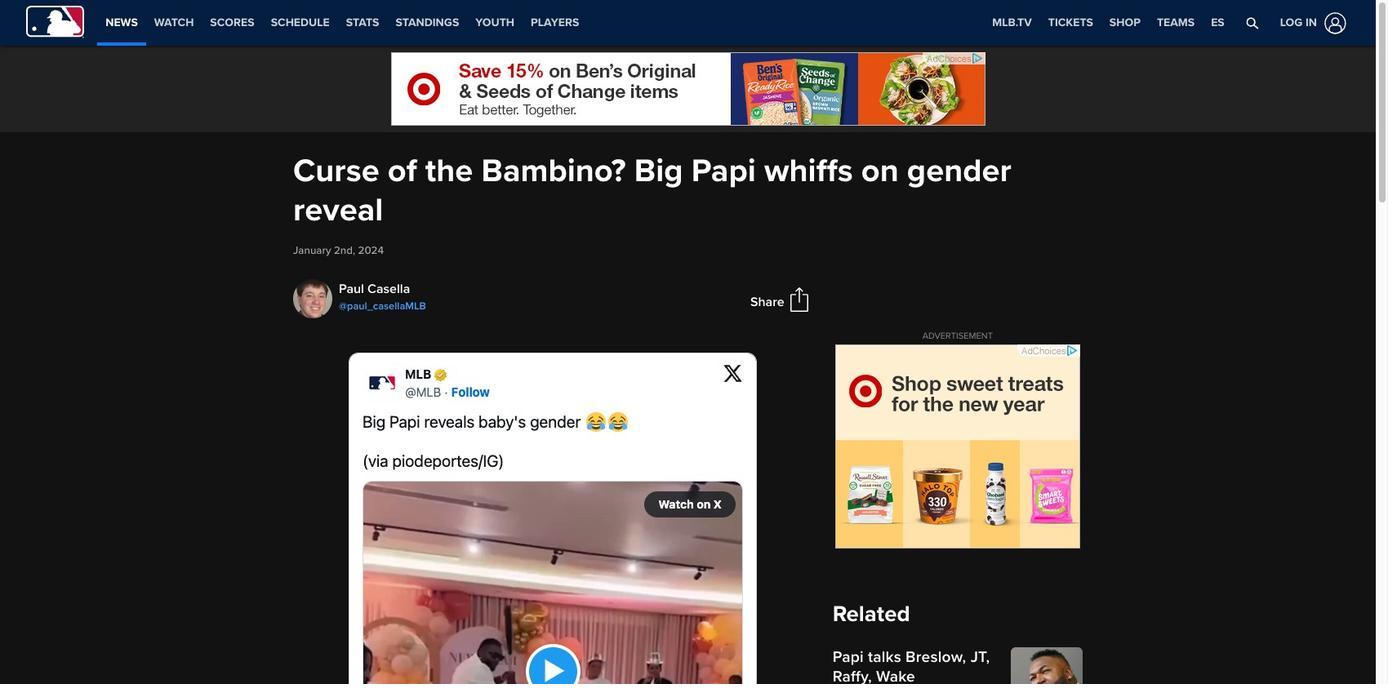 Task type: locate. For each thing, give the bounding box(es) containing it.
tickets
[[1048, 16, 1093, 29]]

shop
[[1110, 16, 1141, 29]]

curse
[[293, 151, 379, 191]]

secondary navigation element
[[97, 0, 587, 46]]

gender
[[907, 151, 1012, 191]]

es link
[[1203, 0, 1233, 46]]

paul casella @ paul_casellamlb
[[339, 281, 426, 312]]

news
[[105, 16, 138, 29]]

0 vertical spatial papi
[[691, 151, 756, 191]]

log in button
[[1270, 9, 1350, 37]]

stats
[[346, 16, 379, 29]]

whiffs
[[764, 151, 853, 191]]

january 2nd, 2024
[[293, 244, 384, 257]]

share button
[[750, 293, 784, 310]]

schedule
[[271, 16, 330, 29]]

1 vertical spatial papi
[[833, 647, 864, 667]]

scores
[[210, 16, 254, 29]]

papi talks breslow, jt, raffy, wake element
[[833, 647, 1083, 684]]

papi right the big
[[691, 151, 756, 191]]

papi inside curse of the bambino? big papi whiffs on gender reveal
[[691, 151, 756, 191]]

papi left talks
[[833, 647, 864, 667]]

papi talks breslow, jt, raffy, wake
[[833, 647, 990, 684]]

watch
[[154, 16, 194, 29]]

mlb.tv
[[992, 16, 1032, 29]]

papi
[[691, 151, 756, 191], [833, 647, 864, 667]]

papi inside papi talks breslow, jt, raffy, wake
[[833, 647, 864, 667]]

january
[[293, 244, 331, 257]]

top navigation element
[[0, 0, 1376, 46]]

jt,
[[971, 647, 990, 667]]

paul
[[339, 281, 364, 297]]

breslow,
[[906, 647, 966, 667]]

standings link
[[387, 0, 467, 46]]

1 horizontal spatial papi
[[833, 647, 864, 667]]

related
[[833, 601, 910, 628]]

schedule link
[[263, 0, 338, 46]]

0 horizontal spatial papi
[[691, 151, 756, 191]]

standings
[[396, 16, 459, 29]]

advertisement region
[[391, 52, 985, 126], [835, 344, 1080, 548]]

youth link
[[467, 0, 523, 46]]

share image
[[787, 287, 811, 312]]

tickets link
[[1040, 0, 1101, 46]]



Task type: describe. For each thing, give the bounding box(es) containing it.
casella
[[367, 281, 410, 297]]

teams
[[1157, 16, 1195, 29]]

paul casella image
[[293, 279, 332, 318]]

es
[[1211, 16, 1225, 29]]

2nd,
[[334, 244, 355, 257]]

2024
[[358, 244, 384, 257]]

of
[[388, 151, 417, 191]]

search image
[[1246, 16, 1259, 29]]

stats link
[[338, 0, 387, 46]]

tertiary navigation element
[[984, 0, 1233, 46]]

on
[[861, 151, 899, 191]]

1 vertical spatial advertisement region
[[835, 344, 1080, 548]]

watch link
[[146, 0, 202, 46]]

log
[[1280, 15, 1303, 29]]

raffy,
[[833, 667, 872, 684]]

wake
[[876, 667, 915, 684]]

shop link
[[1101, 0, 1149, 46]]

share
[[750, 293, 784, 310]]

papi talks breslow, jt, raffy, wake link
[[833, 647, 1083, 684]]

news link
[[97, 0, 146, 42]]

@
[[339, 299, 347, 312]]

log in
[[1280, 15, 1317, 29]]

mlb.tv link
[[984, 0, 1040, 46]]

players link
[[523, 0, 587, 46]]

youth
[[475, 16, 514, 29]]

scores link
[[202, 0, 263, 46]]

0 vertical spatial advertisement region
[[391, 52, 985, 126]]

paul_casellamlb
[[347, 299, 426, 312]]

teams link
[[1149, 0, 1203, 46]]

reveal
[[293, 190, 383, 230]]

talks
[[868, 647, 901, 667]]

bambino?
[[481, 151, 626, 191]]

curse of the bambino? big papi whiffs on gender reveal
[[293, 151, 1012, 230]]

players
[[531, 16, 579, 29]]

the
[[425, 151, 473, 191]]

big
[[634, 151, 683, 191]]

in
[[1306, 15, 1317, 29]]



Task type: vqa. For each thing, say whether or not it's contained in the screenshot.
Team associated with Schedules
no



